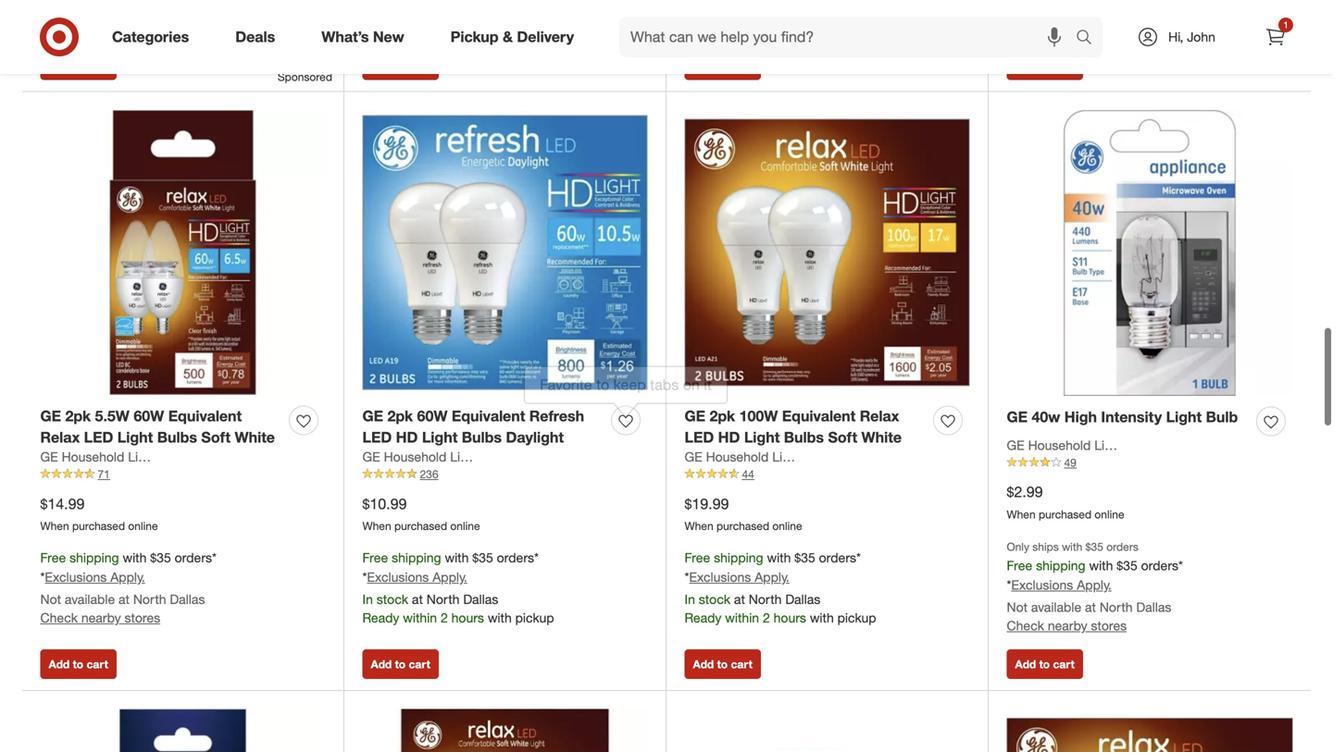 Task type: describe. For each thing, give the bounding box(es) containing it.
only
[[1007, 540, 1030, 554]]

$2.99
[[1007, 483, 1043, 501]]

dallas for $19.99
[[786, 592, 821, 608]]

free inside only ships with $35 orders free shipping with $35 orders* * exclusions apply. not available at north dallas check nearby stores
[[1007, 558, 1033, 574]]

free shipping with $35 orders* * exclusions apply. not available at north dallas check nearby stores
[[40, 550, 217, 626]]

49
[[1064, 456, 1077, 470]]

check nearby stores
[[685, 18, 805, 35]]

led for ge 2pk 100w equivalent relax led hd light bulbs soft white
[[685, 429, 714, 447]]

$35 left the orders
[[1086, 540, 1104, 554]]

lighting for 100w
[[772, 449, 819, 465]]

with inside free shipping with $35 orders* * exclusions apply. not available at north dallas check nearby stores
[[123, 550, 147, 566]]

when for $2.99
[[1007, 508, 1036, 522]]

bulb
[[1206, 408, 1238, 426]]

equivalent inside ge 2pk 5.5w 60w equivalent relax led light bulbs soft white
[[168, 407, 242, 425]]

check nearby stores button for exclusions apply. button below ships
[[1007, 617, 1127, 635]]

check inside free shipping with $35 orders* * exclusions apply. not available at north dallas check nearby stores
[[40, 610, 78, 626]]

in for $19.99
[[685, 592, 695, 608]]

lighting for high
[[1095, 437, 1141, 454]]

&
[[503, 28, 513, 46]]

not inside free shipping with $35 orders* * exclusions apply. not available at north dallas check nearby stores
[[40, 592, 61, 608]]

49 link
[[1007, 455, 1293, 471]]

high
[[1065, 408, 1097, 426]]

40w
[[1032, 408, 1061, 426]]

hi,
[[1169, 29, 1184, 45]]

purchased for $19.99
[[717, 520, 770, 533]]

available inside only ships with $35 orders free shipping with $35 orders* * exclusions apply. not available at north dallas check nearby stores
[[1031, 599, 1082, 616]]

60w inside ge 2pk 60w equivalent refresh led hd light bulbs daylight
[[417, 407, 448, 425]]

ge for ge household lighting link for 5.5w
[[40, 449, 58, 465]]

categories
[[112, 28, 189, 46]]

What can we help you find? suggestions appear below search field
[[620, 17, 1081, 57]]

ge 2pk 60w equivalent refresh led hd light bulbs daylight link
[[363, 406, 604, 448]]

what's new link
[[306, 17, 427, 57]]

relax inside ge 2pk 100w equivalent relax led hd light bulbs soft white
[[860, 407, 899, 425]]

orders* for $19.99
[[819, 550, 861, 566]]

hi, john
[[1169, 29, 1216, 45]]

bulbs for 100w
[[784, 429, 824, 447]]

ge household lighting link for 100w
[[685, 448, 819, 467]]

$35 down the orders
[[1117, 558, 1138, 574]]

ge for ge household lighting link corresponding to 60w
[[363, 449, 380, 465]]

$19.99
[[685, 495, 729, 513]]

favorite
[[540, 368, 592, 386]]

ge 2pk 5.5w 60w equivalent relax led light bulbs soft white link
[[40, 406, 282, 448]]

dallas inside only ships with $35 orders free shipping with $35 orders* * exclusions apply. not available at north dallas check nearby stores
[[1137, 599, 1172, 616]]

ge 2pk 100w equivalent relax led hd light bulbs soft white link
[[685, 406, 926, 448]]

nearby inside free shipping with $35 orders* * exclusions apply. not available at north dallas check nearby stores
[[81, 610, 121, 626]]

delivery
[[517, 28, 574, 46]]

100w
[[739, 407, 778, 425]]

deals
[[235, 28, 275, 46]]

* inside only ships with $35 orders free shipping with $35 orders* * exclusions apply. not available at north dallas check nearby stores
[[1007, 577, 1012, 593]]

$35 for ge 2pk 100w equivalent relax led hd light bulbs soft white
[[795, 550, 816, 566]]

equivalent for ge 2pk 100w equivalent relax led hd light bulbs soft white
[[782, 407, 856, 425]]

household for high
[[1028, 437, 1091, 454]]

at for $19.99
[[734, 592, 745, 608]]

pickup & delivery
[[451, 28, 574, 46]]

light for ge 2pk 5.5w 60w equivalent relax led light bulbs soft white
[[117, 429, 153, 447]]

search button
[[1068, 17, 1112, 61]]

equivalent for ge 2pk 60w equivalent refresh led hd light bulbs daylight
[[452, 407, 525, 425]]

shipping inside only ships with $35 orders free shipping with $35 orders* * exclusions apply. not available at north dallas check nearby stores
[[1036, 558, 1086, 574]]

ge for ge 2pk 100w equivalent relax led hd light bulbs soft white link
[[685, 407, 706, 425]]

john
[[1187, 29, 1216, 45]]

exclusions apply. button down ships
[[1012, 576, 1112, 595]]

stores inside free shipping with $35 orders* * exclusions apply. not available at north dallas check nearby stores
[[125, 610, 160, 626]]

$10.99 when purchased online
[[363, 495, 480, 533]]

1 horizontal spatial check nearby stores button
[[685, 18, 805, 36]]

online for $19.99
[[773, 520, 802, 533]]

dallas for $10.99
[[463, 592, 498, 608]]

check nearby stores button for $14.99's exclusions apply. button
[[40, 609, 160, 628]]

0 horizontal spatial ready within 2 hours with pickup
[[363, 18, 554, 35]]

ge 40w high intensity light bulb link
[[1007, 407, 1238, 428]]

bulbs for 5.5w
[[157, 429, 197, 447]]

44
[[742, 468, 755, 482]]

shipping for $14.99
[[70, 550, 119, 566]]

$35 for ge 2pk 5.5w 60w equivalent relax led light bulbs soft white
[[150, 550, 171, 566]]

stores inside only ships with $35 orders free shipping with $35 orders* * exclusions apply. not available at north dallas check nearby stores
[[1091, 618, 1127, 634]]

orders* inside only ships with $35 orders free shipping with $35 orders* * exclusions apply. not available at north dallas check nearby stores
[[1141, 558, 1183, 574]]

1 horizontal spatial stores
[[769, 18, 805, 35]]

online for $14.99
[[128, 520, 158, 533]]

free for $10.99
[[363, 550, 388, 566]]

free shipping with $35 orders* * exclusions apply. in stock at  north dallas ready within 2 hours with pickup for $19.99
[[685, 550, 876, 626]]

at for $14.99
[[119, 592, 130, 608]]

exclusions for $19.99
[[689, 569, 751, 586]]

1 horizontal spatial nearby
[[726, 18, 765, 35]]

stock for $19.99
[[699, 592, 731, 608]]

ge household lighting link for 5.5w
[[40, 448, 174, 467]]

light for ge 2pk 100w equivalent relax led hd light bulbs soft white
[[744, 429, 780, 447]]

soft for equivalent
[[201, 429, 231, 447]]

only ships with $35 orders free shipping with $35 orders* * exclusions apply. not available at north dallas check nearby stores
[[1007, 540, 1183, 634]]

online for $2.99
[[1095, 508, 1125, 522]]

60w inside ge 2pk 5.5w 60w equivalent relax led light bulbs soft white
[[134, 407, 164, 425]]

free for $19.99
[[685, 550, 710, 566]]

236
[[420, 468, 438, 482]]

light for ge 2pk 60w equivalent refresh led hd light bulbs daylight
[[422, 429, 458, 447]]

bulbs for 60w
[[462, 429, 502, 447]]

keep
[[614, 368, 646, 386]]

$14.99
[[40, 495, 85, 513]]

* for $19.99
[[685, 569, 689, 586]]

ge 40w high intensity light bulb
[[1007, 408, 1238, 426]]

at for $10.99
[[412, 592, 423, 608]]

in for $10.99
[[363, 592, 373, 608]]

1
[[1284, 19, 1289, 31]]



Task type: locate. For each thing, give the bounding box(es) containing it.
1 horizontal spatial relax
[[860, 407, 899, 425]]

led
[[84, 429, 113, 447], [363, 429, 392, 447], [685, 429, 714, 447]]

not inside only ships with $35 orders free shipping with $35 orders* * exclusions apply. not available at north dallas check nearby stores
[[1007, 599, 1028, 616]]

1 horizontal spatial bulbs
[[462, 429, 502, 447]]

2pk inside ge 2pk 5.5w 60w equivalent relax led light bulbs soft white
[[65, 407, 91, 425]]

equivalent
[[168, 407, 242, 425], [452, 407, 525, 425], [782, 407, 856, 425]]

lighting for 60w
[[450, 449, 497, 465]]

soft up 44 link
[[828, 429, 858, 447]]

online inside $19.99 when purchased online
[[773, 520, 802, 533]]

0 horizontal spatial hd
[[396, 429, 418, 447]]

ready within 2 hours with pickup
[[1007, 13, 1199, 29], [363, 18, 554, 35]]

soft inside ge 2pk 100w equivalent relax led hd light bulbs soft white
[[828, 429, 858, 447]]

bulbs
[[157, 429, 197, 447], [462, 429, 502, 447], [784, 429, 824, 447]]

equivalent up 71 link
[[168, 407, 242, 425]]

dallas for $14.99
[[170, 592, 205, 608]]

2pk for 60w
[[387, 407, 413, 425]]

soft
[[201, 429, 231, 447], [828, 429, 858, 447]]

equivalent inside ge 2pk 100w equivalent relax led hd light bulbs soft white
[[782, 407, 856, 425]]

2 bulbs from the left
[[462, 429, 502, 447]]

led inside ge 2pk 5.5w 60w equivalent relax led light bulbs soft white
[[84, 429, 113, 447]]

bulbs inside ge 2pk 100w equivalent relax led hd light bulbs soft white
[[784, 429, 824, 447]]

equivalent up 44 link
[[782, 407, 856, 425]]

1 2pk from the left
[[65, 407, 91, 425]]

favorite to keep tabs on it
[[540, 368, 712, 386]]

ge household lighting link
[[1007, 437, 1141, 455], [40, 448, 174, 467], [363, 448, 497, 467], [685, 448, 819, 467]]

2 stock from the left
[[699, 592, 731, 608]]

ge household lighting up 236
[[363, 449, 497, 465]]

in
[[363, 592, 373, 608], [685, 592, 695, 608]]

ge 2pk 100w equivalent relax led hd light bulbs soft white image
[[685, 110, 970, 395], [685, 110, 970, 395]]

60w right 5.5w
[[134, 407, 164, 425]]

0 horizontal spatial stock
[[377, 592, 408, 608]]

online up the orders
[[1095, 508, 1125, 522]]

hd down '100w'
[[718, 429, 740, 447]]

shipping for $19.99
[[714, 550, 764, 566]]

* down $19.99
[[685, 569, 689, 586]]

shipping down ships
[[1036, 558, 1086, 574]]

1 horizontal spatial ready within 2 hours with pickup
[[1007, 13, 1199, 29]]

ge household lighting up 49
[[1007, 437, 1141, 454]]

equivalent inside ge 2pk 60w equivalent refresh led hd light bulbs daylight
[[452, 407, 525, 425]]

$35 down $10.99 when purchased online
[[472, 550, 493, 566]]

$35 inside free shipping with $35 orders* * exclusions apply. not available at north dallas check nearby stores
[[150, 550, 171, 566]]

bulbs inside ge 2pk 5.5w 60w equivalent relax led light bulbs soft white
[[157, 429, 197, 447]]

exclusions inside only ships with $35 orders free shipping with $35 orders* * exclusions apply. not available at north dallas check nearby stores
[[1012, 577, 1073, 593]]

1 horizontal spatial free shipping with $35 orders* * exclusions apply. in stock at  north dallas ready within 2 hours with pickup
[[685, 550, 876, 626]]

when for $19.99
[[685, 520, 714, 533]]

free shipping with $35 orders* * exclusions apply. in stock at  north dallas ready within 2 hours with pickup down $10.99 when purchased online
[[363, 550, 554, 626]]

lighting down ge 2pk 60w equivalent refresh led hd light bulbs daylight
[[450, 449, 497, 465]]

2 free shipping with $35 orders* * exclusions apply. in stock at  north dallas ready within 2 hours with pickup from the left
[[685, 550, 876, 626]]

north
[[133, 592, 166, 608], [427, 592, 460, 608], [749, 592, 782, 608], [1100, 599, 1133, 616]]

2 in from the left
[[685, 592, 695, 608]]

when inside $10.99 when purchased online
[[363, 520, 391, 533]]

1 horizontal spatial in
[[685, 592, 695, 608]]

when down $2.99 on the right bottom
[[1007, 508, 1036, 522]]

3 equivalent from the left
[[782, 407, 856, 425]]

0 horizontal spatial check
[[40, 610, 78, 626]]

when down $14.99
[[40, 520, 69, 533]]

* down $14.99
[[40, 569, 45, 586]]

white up 71 link
[[235, 429, 275, 447]]

when for $10.99
[[363, 520, 391, 533]]

60w
[[134, 407, 164, 425], [417, 407, 448, 425]]

free down $10.99
[[363, 550, 388, 566]]

online for $10.99
[[450, 520, 480, 533]]

exclusions for $14.99
[[45, 569, 107, 586]]

stock for $10.99
[[377, 592, 408, 608]]

hours
[[1096, 13, 1129, 29], [452, 18, 484, 35], [452, 610, 484, 626], [774, 610, 806, 626]]

1 horizontal spatial led
[[363, 429, 392, 447]]

0 horizontal spatial 60w
[[134, 407, 164, 425]]

hd up $10.99
[[396, 429, 418, 447]]

* for $10.99
[[363, 569, 367, 586]]

household for 100w
[[706, 449, 769, 465]]

ge 4pk 13.5w 100w equivalent relax led hd light bulbs soft white image
[[363, 710, 648, 753], [363, 710, 648, 753]]

check nearby stores button
[[685, 18, 805, 36], [40, 609, 160, 628], [1007, 617, 1127, 635]]

3 led from the left
[[685, 429, 714, 447]]

exclusions down $10.99 when purchased online
[[367, 569, 429, 586]]

led inside ge 2pk 60w equivalent refresh led hd light bulbs daylight
[[363, 429, 392, 447]]

exclusions apply. button down $10.99 when purchased online
[[367, 568, 467, 587]]

bulbs up 44 link
[[784, 429, 824, 447]]

free down $14.99
[[40, 550, 66, 566]]

purchased inside $10.99 when purchased online
[[394, 520, 447, 533]]

2 horizontal spatial stores
[[1091, 618, 1127, 634]]

with
[[1132, 13, 1156, 29], [488, 18, 512, 35], [1062, 540, 1083, 554], [123, 550, 147, 566], [445, 550, 469, 566], [767, 550, 791, 566], [1089, 558, 1113, 574], [488, 610, 512, 626], [810, 610, 834, 626]]

relax
[[860, 407, 899, 425], [40, 429, 80, 447]]

ge inside ge 2pk 100w equivalent relax led hd light bulbs soft white
[[685, 407, 706, 425]]

at inside free shipping with $35 orders* * exclusions apply. not available at north dallas check nearby stores
[[119, 592, 130, 608]]

available
[[65, 592, 115, 608], [1031, 599, 1082, 616]]

1 led from the left
[[84, 429, 113, 447]]

0 horizontal spatial free shipping with $35 orders* * exclusions apply. in stock at  north dallas ready within 2 hours with pickup
[[363, 550, 554, 626]]

apply. down $10.99 when purchased online
[[433, 569, 467, 586]]

tabs
[[650, 368, 679, 386]]

on
[[683, 368, 700, 386]]

dallas inside free shipping with $35 orders* * exclusions apply. not available at north dallas check nearby stores
[[170, 592, 205, 608]]

2 60w from the left
[[417, 407, 448, 425]]

0 horizontal spatial equivalent
[[168, 407, 242, 425]]

orders* for $14.99
[[175, 550, 217, 566]]

shipping inside free shipping with $35 orders* * exclusions apply. not available at north dallas check nearby stores
[[70, 550, 119, 566]]

1 60w from the left
[[134, 407, 164, 425]]

0 horizontal spatial in
[[363, 592, 373, 608]]

new
[[373, 28, 404, 46]]

exclusions apply. button down '$14.99 when purchased online'
[[45, 568, 145, 587]]

pickup
[[451, 28, 499, 46]]

1 horizontal spatial equivalent
[[452, 407, 525, 425]]

2 white from the left
[[862, 429, 902, 447]]

$2.99 when purchased online
[[1007, 483, 1125, 522]]

ge 2pk 60w equivalent refresh led hd light bulbs daylight image
[[363, 110, 648, 395], [363, 110, 648, 395]]

1 horizontal spatial 60w
[[417, 407, 448, 425]]

light left bulb
[[1166, 408, 1202, 426]]

hd inside ge 2pk 100w equivalent relax led hd light bulbs soft white
[[718, 429, 740, 447]]

it
[[704, 368, 712, 386]]

free
[[40, 550, 66, 566], [363, 550, 388, 566], [685, 550, 710, 566], [1007, 558, 1033, 574]]

0 horizontal spatial stores
[[125, 610, 160, 626]]

2
[[1085, 13, 1092, 29], [441, 18, 448, 35], [441, 610, 448, 626], [763, 610, 770, 626]]

ge for the ge 40w high intensity light bulb link
[[1007, 408, 1028, 426]]

$10.99
[[363, 495, 407, 513]]

shipping for $10.99
[[392, 550, 441, 566]]

1 stock from the left
[[377, 592, 408, 608]]

apply. inside only ships with $35 orders free shipping with $35 orders* * exclusions apply. not available at north dallas check nearby stores
[[1077, 577, 1112, 593]]

equivalent up the daylight
[[452, 407, 525, 425]]

1 horizontal spatial not
[[1007, 599, 1028, 616]]

purchased for $2.99
[[1039, 508, 1092, 522]]

ge led 60w 2pk cac chandelier light bulb white/clear image
[[40, 710, 325, 753], [40, 710, 325, 753]]

exclusions apply. button for $10.99
[[367, 568, 467, 587]]

at
[[119, 592, 130, 608], [412, 592, 423, 608], [734, 592, 745, 608], [1085, 599, 1096, 616]]

* for $14.99
[[40, 569, 45, 586]]

online down 236 link
[[450, 520, 480, 533]]

ge for ge household lighting link corresponding to 100w
[[685, 449, 703, 465]]

stock down $10.99 when purchased online
[[377, 592, 408, 608]]

online inside $2.99 when purchased online
[[1095, 508, 1125, 522]]

white inside ge 2pk 5.5w 60w equivalent relax led light bulbs soft white
[[235, 429, 275, 447]]

ge inside ge 2pk 5.5w 60w equivalent relax led light bulbs soft white
[[40, 407, 61, 425]]

2 horizontal spatial led
[[685, 429, 714, 447]]

purchased inside '$14.99 when purchased online'
[[72, 520, 125, 533]]

lighting down ge 2pk 100w equivalent relax led hd light bulbs soft white
[[772, 449, 819, 465]]

1 bulbs from the left
[[157, 429, 197, 447]]

led inside ge 2pk 100w equivalent relax led hd light bulbs soft white
[[685, 429, 714, 447]]

purchased down $19.99
[[717, 520, 770, 533]]

online inside '$14.99 when purchased online'
[[128, 520, 158, 533]]

exclusions inside free shipping with $35 orders* * exclusions apply. not available at north dallas check nearby stores
[[45, 569, 107, 586]]

* down the only
[[1007, 577, 1012, 593]]

2 horizontal spatial bulbs
[[784, 429, 824, 447]]

when down $10.99
[[363, 520, 391, 533]]

led down 5.5w
[[84, 429, 113, 447]]

0 vertical spatial relax
[[860, 407, 899, 425]]

check inside only ships with $35 orders free shipping with $35 orders* * exclusions apply. not available at north dallas check nearby stores
[[1007, 618, 1044, 634]]

1 link
[[1256, 17, 1296, 57]]

ge
[[40, 407, 61, 425], [363, 407, 383, 425], [685, 407, 706, 425], [1007, 408, 1028, 426], [1007, 437, 1025, 454], [40, 449, 58, 465], [363, 449, 380, 465], [685, 449, 703, 465]]

led for ge 2pk 60w equivalent refresh led hd light bulbs daylight
[[363, 429, 392, 447]]

$19.99 when purchased online
[[685, 495, 802, 533]]

ge household lighting up 44
[[685, 449, 819, 465]]

free for $14.99
[[40, 550, 66, 566]]

light
[[1166, 408, 1202, 426], [117, 429, 153, 447], [422, 429, 458, 447], [744, 429, 780, 447]]

lighting for 5.5w
[[128, 449, 174, 465]]

2pk
[[65, 407, 91, 425], [387, 407, 413, 425], [710, 407, 735, 425]]

1 horizontal spatial available
[[1031, 599, 1082, 616]]

ge household lighting link for 60w
[[363, 448, 497, 467]]

stock
[[377, 592, 408, 608], [699, 592, 731, 608]]

household up 71
[[62, 449, 124, 465]]

add to cart button
[[40, 50, 117, 80], [685, 50, 761, 80], [1007, 50, 1083, 80], [40, 650, 117, 679], [363, 650, 439, 679], [685, 650, 761, 679], [1007, 650, 1083, 679]]

check
[[685, 18, 722, 35], [40, 610, 78, 626], [1007, 618, 1044, 634]]

search
[[1068, 30, 1112, 48]]

pickup & delivery link
[[435, 17, 597, 57]]

3 bulbs from the left
[[784, 429, 824, 447]]

add
[[49, 58, 70, 72], [693, 58, 714, 72], [1015, 58, 1036, 72], [49, 658, 70, 672], [371, 658, 392, 672], [693, 658, 714, 672], [1015, 658, 1036, 672]]

add to cart
[[49, 58, 108, 72], [693, 58, 753, 72], [1015, 58, 1075, 72], [49, 658, 108, 672], [371, 658, 430, 672], [693, 658, 753, 672], [1015, 658, 1075, 672]]

apply. for $14.99
[[110, 569, 145, 586]]

2pk inside ge 2pk 60w equivalent refresh led hd light bulbs daylight
[[387, 407, 413, 425]]

0 horizontal spatial white
[[235, 429, 275, 447]]

deals link
[[220, 17, 298, 57]]

orders* for $10.99
[[497, 550, 539, 566]]

ge 40w high intensity light bulb image
[[1007, 110, 1293, 396], [1007, 110, 1293, 396]]

0 horizontal spatial bulbs
[[157, 429, 197, 447]]

ge for ge 2pk 5.5w 60w equivalent relax led light bulbs soft white link
[[40, 407, 61, 425]]

orders
[[1107, 540, 1139, 554]]

1 vertical spatial relax
[[40, 429, 80, 447]]

apply. for $10.99
[[433, 569, 467, 586]]

1 hd from the left
[[396, 429, 418, 447]]

44 link
[[685, 467, 970, 483]]

purchased
[[1039, 508, 1092, 522], [72, 520, 125, 533], [394, 520, 447, 533], [717, 520, 770, 533]]

free inside free shipping with $35 orders* * exclusions apply. not available at north dallas check nearby stores
[[40, 550, 66, 566]]

free down the only
[[1007, 558, 1033, 574]]

ge 2pk 100w equivalent relax led hd light bulbs soft white
[[685, 407, 902, 447]]

shipping
[[70, 550, 119, 566], [392, 550, 441, 566], [714, 550, 764, 566], [1036, 558, 1086, 574]]

236 link
[[363, 467, 648, 483]]

white inside ge 2pk 100w equivalent relax led hd light bulbs soft white
[[862, 429, 902, 447]]

free shipping with $35 orders* * exclusions apply. in stock at  north dallas ready within 2 hours with pickup
[[363, 550, 554, 626], [685, 550, 876, 626]]

free shipping with $35 orders* * exclusions apply. in stock at  north dallas ready within 2 hours with pickup for $10.99
[[363, 550, 554, 626]]

purchased for $10.99
[[394, 520, 447, 533]]

$35 down $19.99 when purchased online
[[795, 550, 816, 566]]

when
[[1007, 508, 1036, 522], [40, 520, 69, 533], [363, 520, 391, 533], [685, 520, 714, 533]]

1 horizontal spatial check
[[685, 18, 722, 35]]

ge household lighting link up 44
[[685, 448, 819, 467]]

* inside free shipping with $35 orders* * exclusions apply. not available at north dallas check nearby stores
[[40, 569, 45, 586]]

to
[[73, 58, 83, 72], [717, 58, 728, 72], [1039, 58, 1050, 72], [596, 368, 610, 386], [73, 658, 83, 672], [395, 658, 406, 672], [717, 658, 728, 672], [1039, 658, 1050, 672]]

hd for 60w
[[396, 429, 418, 447]]

exclusions down $19.99 when purchased online
[[689, 569, 751, 586]]

ge household lighting for 100w
[[685, 449, 819, 465]]

exclusions apply. button for $14.99
[[45, 568, 145, 587]]

purchased for $14.99
[[72, 520, 125, 533]]

white for equivalent
[[235, 429, 275, 447]]

exclusions down ships
[[1012, 577, 1073, 593]]

when down $19.99
[[685, 520, 714, 533]]

60w up 236
[[417, 407, 448, 425]]

1 equivalent from the left
[[168, 407, 242, 425]]

2pk left '100w'
[[710, 407, 735, 425]]

*
[[40, 569, 45, 586], [363, 569, 367, 586], [685, 569, 689, 586], [1007, 577, 1012, 593]]

hd inside ge 2pk 60w equivalent refresh led hd light bulbs daylight
[[396, 429, 418, 447]]

ge household lighting
[[1007, 437, 1141, 454], [40, 449, 174, 465], [363, 449, 497, 465], [685, 449, 819, 465]]

light inside ge 2pk 60w equivalent refresh led hd light bulbs daylight
[[422, 429, 458, 447]]

ge household lighting link up 236
[[363, 448, 497, 467]]

apply.
[[110, 569, 145, 586], [433, 569, 467, 586], [755, 569, 790, 586], [1077, 577, 1112, 593]]

daylight
[[506, 429, 564, 447]]

ge household lighting up 71
[[40, 449, 174, 465]]

2pk for 100w
[[710, 407, 735, 425]]

ge household lighting for 60w
[[363, 449, 497, 465]]

available down ships
[[1031, 599, 1082, 616]]

soft up 71 link
[[201, 429, 231, 447]]

ships
[[1033, 540, 1059, 554]]

71
[[98, 468, 110, 482]]

$14.99 when purchased online
[[40, 495, 158, 533]]

$35
[[1086, 540, 1104, 554], [150, 550, 171, 566], [472, 550, 493, 566], [795, 550, 816, 566], [1117, 558, 1138, 574]]

free shipping with $35 orders* * exclusions apply. in stock at  north dallas ready within 2 hours with pickup down $19.99 when purchased online
[[685, 550, 876, 626]]

exclusions down '$14.99 when purchased online'
[[45, 569, 107, 586]]

0 horizontal spatial nearby
[[81, 610, 121, 626]]

2 horizontal spatial equivalent
[[782, 407, 856, 425]]

light up 236
[[422, 429, 458, 447]]

when inside $2.99 when purchased online
[[1007, 508, 1036, 522]]

exclusions apply. button for $19.99
[[689, 568, 790, 587]]

white for relax
[[862, 429, 902, 447]]

purchased inside $2.99 when purchased online
[[1039, 508, 1092, 522]]

$35 for ge 2pk 60w equivalent refresh led hd light bulbs daylight
[[472, 550, 493, 566]]

purchased inside $19.99 when purchased online
[[717, 520, 770, 533]]

shipping down '$14.99 when purchased online'
[[70, 550, 119, 566]]

purchased down $14.99
[[72, 520, 125, 533]]

categories link
[[96, 17, 212, 57]]

1 soft from the left
[[201, 429, 231, 447]]

stores
[[769, 18, 805, 35], [125, 610, 160, 626], [1091, 618, 1127, 634]]

2 2pk from the left
[[387, 407, 413, 425]]

ge household lighting link for high
[[1007, 437, 1141, 455]]

pickup
[[1160, 13, 1199, 29], [515, 18, 554, 35], [515, 610, 554, 626], [838, 610, 876, 626]]

ge household lighting link up 71
[[40, 448, 174, 467]]

* down $10.99
[[363, 569, 367, 586]]

relax inside ge 2pk 5.5w 60w equivalent relax led light bulbs soft white
[[40, 429, 80, 447]]

apply. down '$14.99 when purchased online'
[[110, 569, 145, 586]]

ge 2pk 75w equivalent relax led hd light bulbs soft white image
[[1007, 710, 1293, 753], [1007, 710, 1293, 753]]

71 link
[[40, 467, 325, 483]]

1 horizontal spatial soft
[[828, 429, 858, 447]]

1 white from the left
[[235, 429, 275, 447]]

1 in from the left
[[363, 592, 373, 608]]

north for $10.99
[[427, 592, 460, 608]]

nearby inside only ships with $35 orders free shipping with $35 orders* * exclusions apply. not available at north dallas check nearby stores
[[1048, 618, 1088, 634]]

sponsored
[[278, 70, 332, 84]]

2 horizontal spatial 2pk
[[710, 407, 735, 425]]

what's new
[[322, 28, 404, 46]]

white up 44 link
[[862, 429, 902, 447]]

2 equivalent from the left
[[452, 407, 525, 425]]

lighting
[[1095, 437, 1141, 454], [128, 449, 174, 465], [450, 449, 497, 465], [772, 449, 819, 465]]

2pk inside ge 2pk 100w equivalent relax led hd light bulbs soft white
[[710, 407, 735, 425]]

when for $14.99
[[40, 520, 69, 533]]

1 horizontal spatial hd
[[718, 429, 740, 447]]

purchased up ships
[[1039, 508, 1092, 522]]

exclusions
[[45, 569, 107, 586], [367, 569, 429, 586], [689, 569, 751, 586], [1012, 577, 1073, 593]]

north for $14.99
[[133, 592, 166, 608]]

2 horizontal spatial check
[[1007, 618, 1044, 634]]

ge 2pk 5.5w 60w equivalent relax led light bulbs soft white
[[40, 407, 275, 447]]

available inside free shipping with $35 orders* * exclusions apply. not available at north dallas check nearby stores
[[65, 592, 115, 608]]

north inside only ships with $35 orders free shipping with $35 orders* * exclusions apply. not available at north dallas check nearby stores
[[1100, 599, 1133, 616]]

light down '100w'
[[744, 429, 780, 447]]

when inside '$14.99 when purchased online'
[[40, 520, 69, 533]]

ge 2pk 6w 60w equivalent led light bulbs amber glass warm candle light image
[[685, 710, 970, 753], [685, 710, 970, 753]]

light down 5.5w
[[117, 429, 153, 447]]

north for $19.99
[[749, 592, 782, 608]]

soft inside ge 2pk 5.5w 60w equivalent relax led light bulbs soft white
[[201, 429, 231, 447]]

0 horizontal spatial available
[[65, 592, 115, 608]]

$35 down '$14.99 when purchased online'
[[150, 550, 171, 566]]

apply. down the orders
[[1077, 577, 1112, 593]]

what's
[[322, 28, 369, 46]]

household for 5.5w
[[62, 449, 124, 465]]

north inside free shipping with $35 orders* * exclusions apply. not available at north dallas check nearby stores
[[133, 592, 166, 608]]

cart
[[87, 58, 108, 72], [731, 58, 753, 72], [1053, 58, 1075, 72], [87, 658, 108, 672], [409, 658, 430, 672], [731, 658, 753, 672], [1053, 658, 1075, 672]]

household up 44
[[706, 449, 769, 465]]

lighting down the ge 40w high intensity light bulb link
[[1095, 437, 1141, 454]]

intensity
[[1101, 408, 1162, 426]]

2pk for 5.5w
[[65, 407, 91, 425]]

2 hd from the left
[[718, 429, 740, 447]]

led up $10.99
[[363, 429, 392, 447]]

1 horizontal spatial 2pk
[[387, 407, 413, 425]]

available down '$14.99 when purchased online'
[[65, 592, 115, 608]]

household up 49
[[1028, 437, 1091, 454]]

0 horizontal spatial relax
[[40, 429, 80, 447]]

ge household lighting for high
[[1007, 437, 1141, 454]]

ge 2pk 60w equivalent refresh led hd light bulbs daylight
[[363, 407, 584, 447]]

online up free shipping with $35 orders* * exclusions apply. not available at north dallas check nearby stores
[[128, 520, 158, 533]]

apply. for $19.99
[[755, 569, 790, 586]]

ge household lighting for 5.5w
[[40, 449, 174, 465]]

light inside ge 2pk 100w equivalent relax led hd light bulbs soft white
[[744, 429, 780, 447]]

exclusions for $10.99
[[367, 569, 429, 586]]

5.5w
[[95, 407, 130, 425]]

ge inside ge 2pk 60w equivalent refresh led hd light bulbs daylight
[[363, 407, 383, 425]]

1 horizontal spatial stock
[[699, 592, 731, 608]]

ge household lighting link up 49
[[1007, 437, 1141, 455]]

3 2pk from the left
[[710, 407, 735, 425]]

dallas
[[170, 592, 205, 608], [463, 592, 498, 608], [786, 592, 821, 608], [1137, 599, 1172, 616]]

nearby
[[726, 18, 765, 35], [81, 610, 121, 626], [1048, 618, 1088, 634]]

ready
[[1007, 13, 1044, 29], [363, 18, 399, 35], [363, 610, 399, 626], [685, 610, 722, 626]]

0 horizontal spatial check nearby stores button
[[40, 609, 160, 628]]

bulbs inside ge 2pk 60w equivalent refresh led hd light bulbs daylight
[[462, 429, 502, 447]]

1 free shipping with $35 orders* * exclusions apply. in stock at  north dallas ready within 2 hours with pickup from the left
[[363, 550, 554, 626]]

soft for relax
[[828, 429, 858, 447]]

white
[[235, 429, 275, 447], [862, 429, 902, 447]]

online inside $10.99 when purchased online
[[450, 520, 480, 533]]

apply. inside free shipping with $35 orders* * exclusions apply. not available at north dallas check nearby stores
[[110, 569, 145, 586]]

0 horizontal spatial soft
[[201, 429, 231, 447]]

0 horizontal spatial not
[[40, 592, 61, 608]]

2pk left 5.5w
[[65, 407, 91, 425]]

bulbs up 236 link
[[462, 429, 502, 447]]

ge 2pk 5.5w 60w equivalent relax led light bulbs soft white image
[[40, 110, 325, 395], [40, 110, 325, 395]]

0 horizontal spatial led
[[84, 429, 113, 447]]

orders* inside free shipping with $35 orders* * exclusions apply. not available at north dallas check nearby stores
[[175, 550, 217, 566]]

ge for ge 2pk 60w equivalent refresh led hd light bulbs daylight link
[[363, 407, 383, 425]]

refresh
[[529, 407, 584, 425]]

bulbs up 71 link
[[157, 429, 197, 447]]

when inside $19.99 when purchased online
[[685, 520, 714, 533]]

hd for 100w
[[718, 429, 740, 447]]

not
[[40, 592, 61, 608], [1007, 599, 1028, 616]]

shipping down $10.99 when purchased online
[[392, 550, 441, 566]]

household for 60w
[[384, 449, 447, 465]]

2 horizontal spatial nearby
[[1048, 618, 1088, 634]]

free down $19.99
[[685, 550, 710, 566]]

shipping down $19.99 when purchased online
[[714, 550, 764, 566]]

apply. down $19.99 when purchased online
[[755, 569, 790, 586]]

purchased down $10.99
[[394, 520, 447, 533]]

lighting down ge 2pk 5.5w 60w equivalent relax led light bulbs soft white
[[128, 449, 174, 465]]

0 horizontal spatial 2pk
[[65, 407, 91, 425]]

2 horizontal spatial check nearby stores button
[[1007, 617, 1127, 635]]

led down on
[[685, 429, 714, 447]]

relax up 44 link
[[860, 407, 899, 425]]

2 soft from the left
[[828, 429, 858, 447]]

online
[[1095, 508, 1125, 522], [128, 520, 158, 533], [450, 520, 480, 533], [773, 520, 802, 533]]

online down 44 link
[[773, 520, 802, 533]]

stock down $19.99 when purchased online
[[699, 592, 731, 608]]

ge for ge household lighting link related to high
[[1007, 437, 1025, 454]]

light inside ge 2pk 5.5w 60w equivalent relax led light bulbs soft white
[[117, 429, 153, 447]]

relax up $14.99
[[40, 429, 80, 447]]

exclusions apply. button down $19.99 when purchased online
[[689, 568, 790, 587]]

2pk up $10.99
[[387, 407, 413, 425]]

1 horizontal spatial white
[[862, 429, 902, 447]]

household up 236
[[384, 449, 447, 465]]

2 led from the left
[[363, 429, 392, 447]]

at inside only ships with $35 orders free shipping with $35 orders* * exclusions apply. not available at north dallas check nearby stores
[[1085, 599, 1096, 616]]



Task type: vqa. For each thing, say whether or not it's contained in the screenshot.
10
no



